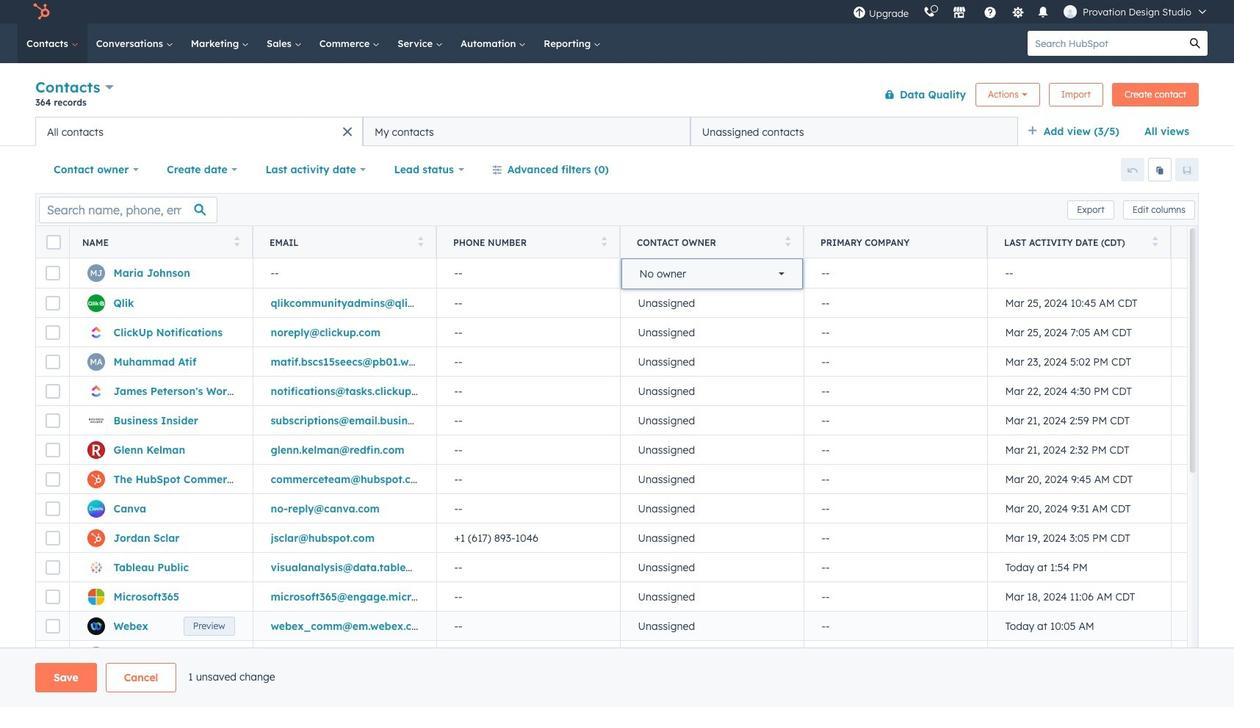 Task type: vqa. For each thing, say whether or not it's contained in the screenshot.
THE SEARCH HUBSPOT search box
yes



Task type: describe. For each thing, give the bounding box(es) containing it.
page section element
[[0, 664, 1235, 693]]

Search HubSpot search field
[[1028, 31, 1183, 56]]

press to sort. image for first press to sort. element from left
[[234, 236, 240, 247]]

Search name, phone, email addresses, or company search field
[[39, 197, 218, 223]]

james peterson image
[[1064, 5, 1077, 18]]

3 press to sort. element from the left
[[601, 236, 607, 249]]

press to sort. image
[[785, 236, 791, 247]]



Task type: locate. For each thing, give the bounding box(es) containing it.
column header
[[804, 226, 988, 259]]

press to sort. image for second press to sort. element from the left
[[418, 236, 423, 247]]

4 press to sort. image from the left
[[1153, 236, 1158, 247]]

1 press to sort. image from the left
[[234, 236, 240, 247]]

3 press to sort. image from the left
[[601, 236, 607, 247]]

5 press to sort. element from the left
[[1153, 236, 1158, 249]]

press to sort. image for third press to sort. element
[[601, 236, 607, 247]]

press to sort. element
[[234, 236, 240, 249], [418, 236, 423, 249], [601, 236, 607, 249], [785, 236, 791, 249], [1153, 236, 1158, 249]]

banner
[[35, 75, 1199, 117]]

2 press to sort. element from the left
[[418, 236, 423, 249]]

press to sort. image
[[234, 236, 240, 247], [418, 236, 423, 247], [601, 236, 607, 247], [1153, 236, 1158, 247]]

marketplaces image
[[953, 7, 966, 20]]

menu
[[846, 0, 1217, 24]]

2 press to sort. image from the left
[[418, 236, 423, 247]]

1 press to sort. element from the left
[[234, 236, 240, 249]]

4 press to sort. element from the left
[[785, 236, 791, 249]]

press to sort. image for first press to sort. element from the right
[[1153, 236, 1158, 247]]



